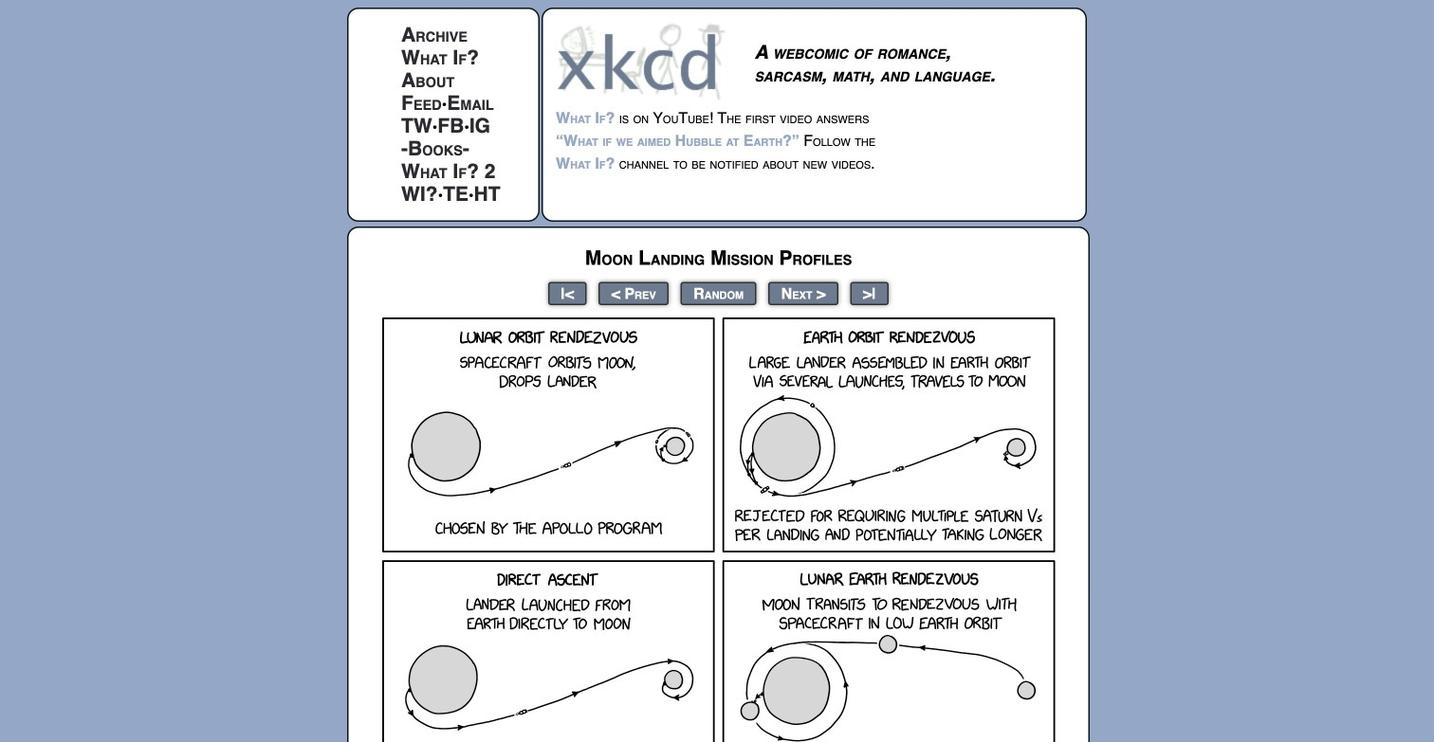 Task type: describe. For each thing, give the bounding box(es) containing it.
xkcd.com logo image
[[556, 22, 731, 101]]



Task type: locate. For each thing, give the bounding box(es) containing it.
moon landing mission profiles image
[[382, 318, 1055, 743]]



